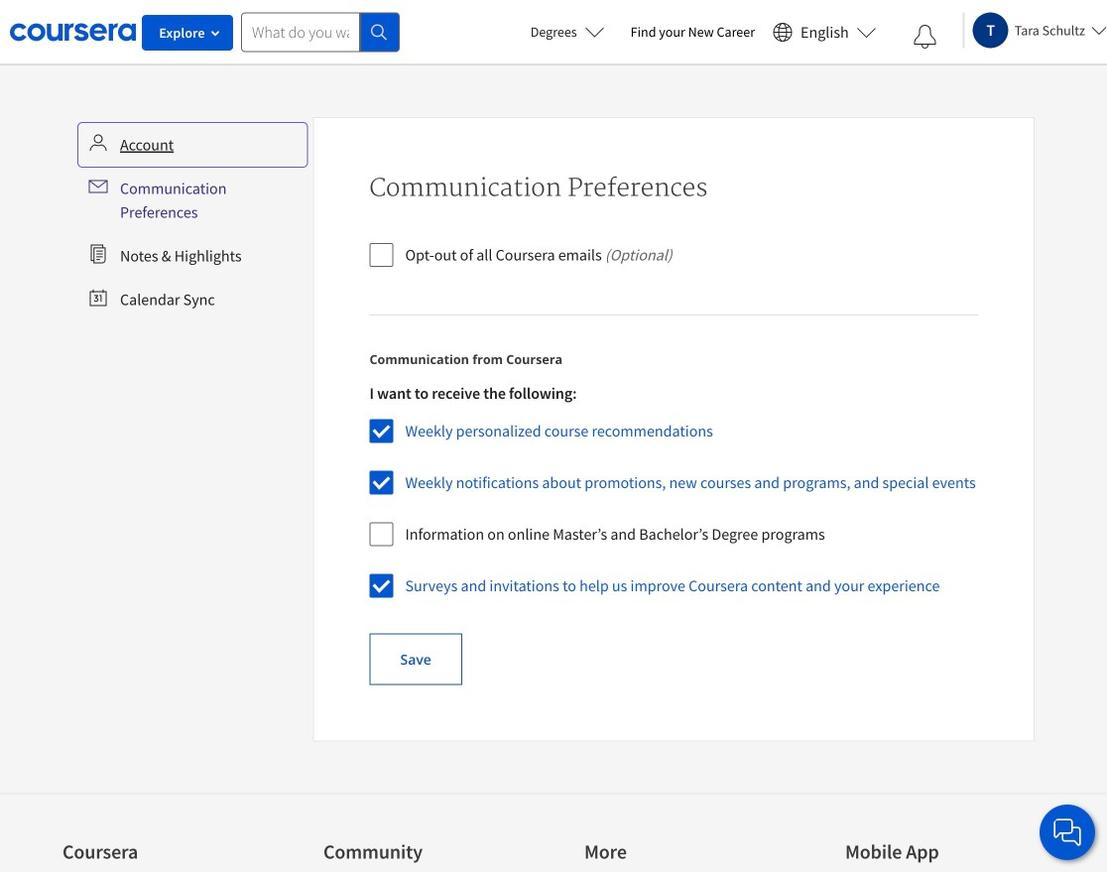 Task type: locate. For each thing, give the bounding box(es) containing it.
coursera image
[[10, 16, 136, 48]]

None search field
[[241, 12, 400, 52]]

group
[[370, 384, 976, 614]]

menu
[[80, 125, 305, 320]]



Task type: describe. For each thing, give the bounding box(es) containing it.
What do you want to learn? text field
[[241, 12, 360, 52]]



Task type: vqa. For each thing, say whether or not it's contained in the screenshot.
What do you want to learn? text box
yes



